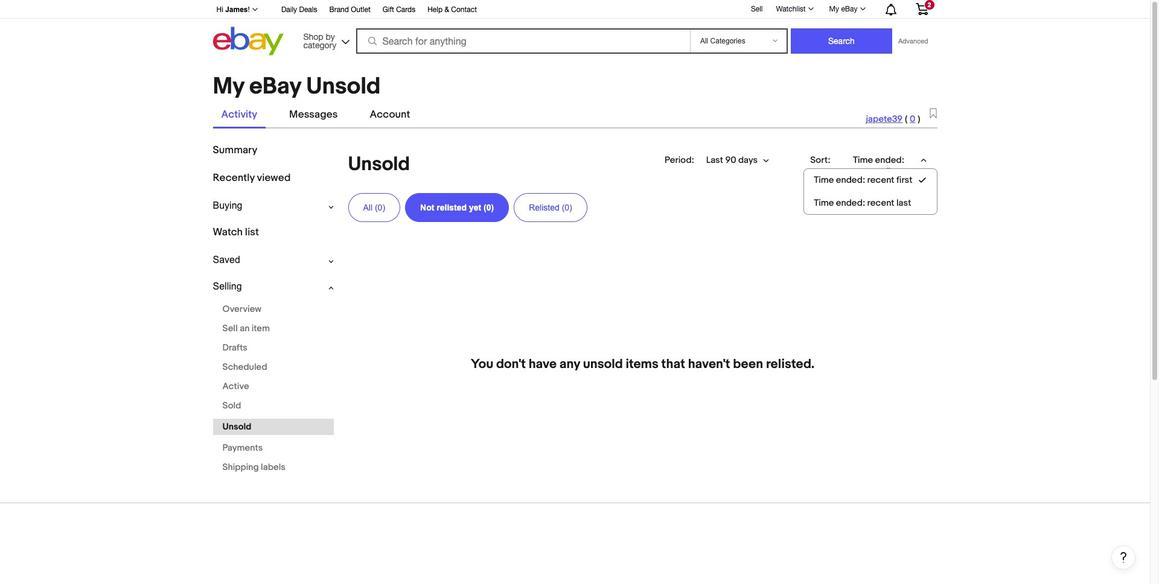 Task type: locate. For each thing, give the bounding box(es) containing it.
time
[[854, 154, 874, 166], [814, 174, 834, 186], [814, 197, 834, 209]]

(0) right relisted
[[562, 203, 573, 212]]

contact
[[451, 5, 477, 14]]

0 vertical spatial sell
[[751, 5, 763, 13]]

3 (0) from the left
[[562, 203, 573, 212]]

first
[[886, 166, 902, 177], [897, 174, 913, 186]]

ebay inside account navigation
[[842, 5, 858, 13]]

my ebay
[[830, 5, 858, 13]]

activity
[[221, 109, 257, 121]]

1 (0) from the left
[[375, 203, 385, 212]]

my up activity
[[213, 73, 244, 101]]

0 vertical spatial ended:
[[876, 154, 905, 166]]

messages link
[[281, 103, 346, 127]]

activity link
[[213, 103, 266, 127]]

0 vertical spatial my
[[830, 5, 840, 13]]

time ended: recent last
[[814, 197, 912, 209]]

0 vertical spatial ebay
[[842, 5, 858, 13]]

sell link
[[746, 5, 769, 13]]

1 horizontal spatial sell
[[751, 5, 763, 13]]

viewed
[[257, 172, 291, 184]]

(0)
[[375, 203, 385, 212], [484, 203, 494, 212], [562, 203, 573, 212]]

payments
[[223, 443, 263, 454]]

my ebay unsold
[[213, 73, 381, 101]]

gift
[[383, 5, 394, 14]]

1 horizontal spatial ebay
[[842, 5, 858, 13]]

relisted.
[[766, 357, 815, 372]]

recent inside popup button
[[857, 166, 884, 177]]

my inside account navigation
[[830, 5, 840, 13]]

ebay right watchlist link in the top of the page
[[842, 5, 858, 13]]

None submit
[[791, 28, 893, 54]]

help
[[428, 5, 443, 14]]

last 90 days
[[707, 154, 758, 166]]

that
[[662, 357, 686, 372]]

overview link
[[213, 303, 334, 316]]

sell inside account navigation
[[751, 5, 763, 13]]

gift cards
[[383, 5, 416, 14]]

you
[[471, 357, 494, 372]]

sell for sell
[[751, 5, 763, 13]]

0 link
[[910, 114, 916, 125]]

0 vertical spatial time
[[854, 154, 874, 166]]

saved button
[[213, 254, 334, 266]]

shop by category
[[304, 32, 337, 50]]

selling
[[213, 281, 242, 292]]

unsold up messages
[[306, 73, 381, 101]]

account navigation
[[210, 0, 938, 19]]

0 horizontal spatial (0)
[[375, 203, 385, 212]]

make unsold your my ebay homepage image
[[930, 108, 937, 120]]

(0) right yet
[[484, 203, 494, 212]]

been
[[733, 357, 764, 372]]

ebay for my ebay
[[842, 5, 858, 13]]

unsold up all (0) button
[[348, 153, 410, 176]]

ended:
[[876, 154, 905, 166], [836, 174, 866, 186], [836, 197, 866, 209]]

my
[[830, 5, 840, 13], [213, 73, 244, 101]]

buying button
[[213, 200, 334, 211]]

daily deals link
[[281, 4, 317, 17]]

labels
[[261, 462, 286, 474]]

1 vertical spatial time
[[814, 174, 834, 186]]

0 horizontal spatial ebay
[[249, 73, 301, 101]]

ended: down time ended: recent first popup button
[[836, 197, 866, 209]]

ended: down japete39
[[876, 154, 905, 166]]

0 horizontal spatial sell
[[223, 323, 238, 335]]

james
[[225, 5, 248, 14]]

account link
[[361, 103, 419, 127]]

last
[[897, 197, 912, 209]]

not relisted yet (0)
[[420, 203, 494, 212]]

help & contact
[[428, 5, 477, 14]]

active
[[223, 381, 249, 393]]

recent
[[857, 166, 884, 177], [868, 174, 895, 186], [868, 197, 895, 209]]

shipping
[[223, 462, 259, 474]]

none submit inside "shop by category" banner
[[791, 28, 893, 54]]

shop by category button
[[298, 27, 352, 53]]

2 horizontal spatial (0)
[[562, 203, 573, 212]]

last 90 days button
[[696, 148, 781, 172]]

sell inside 'link'
[[223, 323, 238, 335]]

deals
[[299, 5, 317, 14]]

don't
[[497, 357, 526, 372]]

unsold
[[583, 357, 623, 372]]

0 vertical spatial unsold
[[306, 73, 381, 101]]

watch list
[[213, 227, 259, 239]]

scheduled link
[[213, 361, 334, 374]]

items
[[626, 357, 659, 372]]

1 horizontal spatial (0)
[[484, 203, 494, 212]]

(0) right the all
[[375, 203, 385, 212]]

unsold
[[306, 73, 381, 101], [348, 153, 410, 176], [223, 422, 252, 433]]

2 vertical spatial ended:
[[836, 197, 866, 209]]

sell left an
[[223, 323, 238, 335]]

ebay up activity
[[249, 73, 301, 101]]

my right watchlist link in the top of the page
[[830, 5, 840, 13]]

help, opens dialogs image
[[1118, 552, 1130, 564]]

relisted
[[529, 203, 560, 212]]

saved
[[213, 255, 240, 265]]

1 horizontal spatial my
[[830, 5, 840, 13]]

2
[[928, 1, 932, 8]]

1 vertical spatial sell
[[223, 323, 238, 335]]

1 vertical spatial ended:
[[836, 174, 866, 186]]

daily deals
[[281, 5, 317, 14]]

&
[[445, 5, 449, 14]]

Search for anything text field
[[358, 30, 688, 53]]

account
[[370, 109, 410, 121]]

sell left watchlist
[[751, 5, 763, 13]]

menu containing time ended: recent first
[[805, 169, 937, 214]]

time ended: recent first
[[854, 154, 905, 177], [814, 174, 913, 186]]

0 horizontal spatial my
[[213, 73, 244, 101]]

item
[[252, 323, 270, 335]]

ended: up time ended: recent last
[[836, 174, 866, 186]]

unsold down sold
[[223, 422, 252, 433]]

90
[[726, 154, 737, 166]]

my ebay link
[[823, 2, 871, 16]]

not
[[420, 203, 435, 212]]

1 vertical spatial ebay
[[249, 73, 301, 101]]

recently viewed link
[[213, 172, 291, 184]]

menu
[[805, 169, 937, 214]]

sell
[[751, 5, 763, 13], [223, 323, 238, 335]]

ended: inside popup button
[[876, 154, 905, 166]]

1 vertical spatial my
[[213, 73, 244, 101]]

summary link
[[213, 144, 258, 157]]

you don't have any unsold items that haven't been relisted.
[[471, 357, 815, 372]]

by
[[326, 32, 335, 41]]

shop
[[304, 32, 324, 41]]



Task type: vqa. For each thing, say whether or not it's contained in the screenshot.
the topmost Your
no



Task type: describe. For each thing, give the bounding box(es) containing it.
messages
[[289, 109, 338, 121]]

all (0)
[[363, 203, 385, 212]]

sold
[[223, 401, 241, 412]]

yet
[[469, 203, 482, 212]]

any
[[560, 357, 580, 372]]

recently
[[213, 172, 255, 184]]

unsold link
[[213, 419, 334, 436]]

relisted (0)
[[529, 203, 573, 212]]

shop by category banner
[[210, 0, 938, 59]]

advanced link
[[893, 29, 935, 53]]

hi james !
[[217, 5, 250, 14]]

not relisted yet (0) button
[[405, 193, 509, 222]]

all
[[363, 203, 373, 212]]

brand outlet link
[[329, 4, 371, 17]]

recently viewed
[[213, 172, 291, 184]]

sell an item
[[223, 323, 270, 335]]

brand
[[329, 5, 349, 14]]

watchlist link
[[770, 2, 819, 16]]

2 link
[[909, 0, 936, 18]]

my for my ebay unsold
[[213, 73, 244, 101]]

my for my ebay
[[830, 5, 840, 13]]

time ended: recent first inside popup button
[[854, 154, 905, 177]]

watch
[[213, 227, 243, 239]]

2 vertical spatial unsold
[[223, 422, 252, 433]]

sell for sell an item
[[223, 323, 238, 335]]

hi
[[217, 5, 223, 14]]

daily
[[281, 5, 297, 14]]

drafts
[[223, 343, 248, 354]]

category
[[304, 40, 337, 50]]

brand outlet
[[329, 5, 371, 14]]

advanced
[[899, 37, 929, 45]]

japete39
[[867, 114, 903, 125]]

summary
[[213, 144, 258, 157]]

2 (0) from the left
[[484, 203, 494, 212]]

overview
[[223, 304, 262, 315]]

active link
[[213, 381, 334, 393]]

buying
[[213, 200, 242, 211]]

first inside time ended: recent first
[[886, 166, 902, 177]]

0
[[910, 114, 916, 125]]

last
[[707, 154, 724, 166]]

time ended: recent first button
[[833, 150, 938, 182]]

cards
[[396, 5, 416, 14]]

2 vertical spatial time
[[814, 197, 834, 209]]

have
[[529, 357, 557, 372]]

shipping labels
[[223, 462, 286, 474]]

outlet
[[351, 5, 371, 14]]

(0) for relisted (0)
[[562, 203, 573, 212]]

shipping labels link
[[213, 462, 334, 474]]

haven't
[[688, 357, 731, 372]]

time inside popup button
[[854, 154, 874, 166]]

gift cards link
[[383, 4, 416, 17]]

(0) for all (0)
[[375, 203, 385, 212]]

an
[[240, 323, 250, 335]]

!
[[248, 5, 250, 14]]

days
[[739, 154, 758, 166]]

watchlist
[[777, 5, 806, 13]]

relisted (0) button
[[514, 193, 588, 222]]

drafts link
[[213, 342, 334, 355]]

japete39 link
[[867, 114, 903, 125]]

1 vertical spatial unsold
[[348, 153, 410, 176]]

sell an item link
[[213, 323, 334, 335]]

relisted
[[437, 203, 467, 212]]

list
[[245, 227, 259, 239]]

scheduled
[[223, 362, 267, 373]]

all (0) button
[[348, 193, 401, 222]]

period:
[[665, 154, 695, 166]]

watch list link
[[213, 227, 259, 239]]

payments link
[[213, 442, 334, 455]]

selling button
[[213, 281, 334, 292]]

ebay for my ebay unsold
[[249, 73, 301, 101]]

sold link
[[213, 400, 334, 413]]



